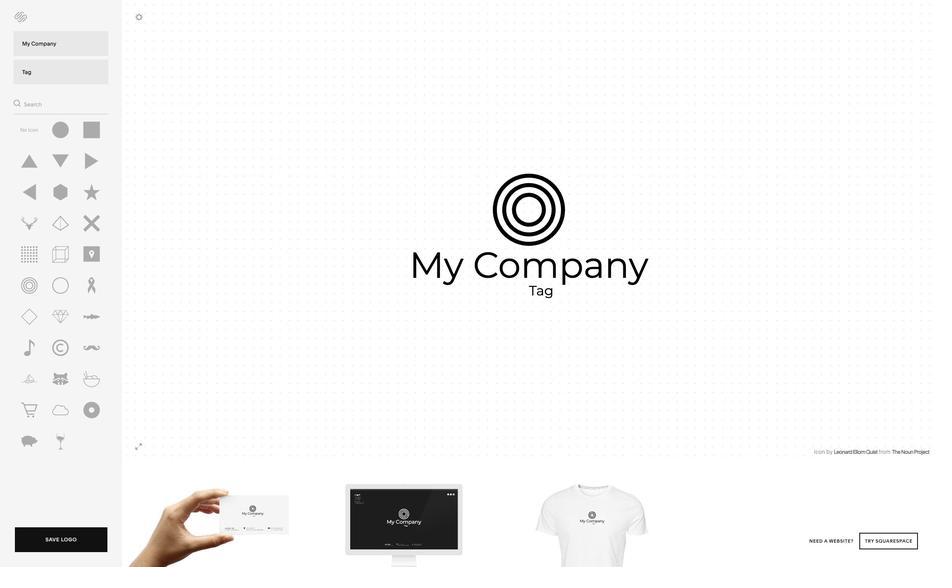 Task type: locate. For each thing, give the bounding box(es) containing it.
save logo
[[45, 537, 77, 543]]

no icon
[[20, 127, 38, 133]]

need a website?
[[809, 538, 855, 544]]

Name text field
[[14, 31, 108, 56]]

the
[[892, 449, 900, 455]]

icon right no
[[28, 127, 38, 133]]

project
[[914, 449, 929, 455]]

search
[[24, 101, 42, 108]]

Tagline text field
[[14, 60, 108, 84]]

0 vertical spatial icon
[[28, 127, 38, 133]]

search link
[[14, 97, 42, 109]]

1 horizontal spatial icon
[[814, 449, 825, 455]]

icon left by
[[814, 449, 825, 455]]

leonard
[[834, 449, 852, 455]]

icon
[[28, 127, 38, 133], [814, 449, 825, 455]]

noun
[[901, 449, 913, 455]]

try
[[865, 538, 874, 544]]

try squarespace link
[[860, 533, 918, 550]]

the noun project link
[[892, 449, 929, 455]]

logo
[[61, 537, 77, 543]]

save
[[45, 537, 60, 543]]



Task type: describe. For each thing, give the bounding box(es) containing it.
try squarespace
[[865, 538, 913, 544]]

squarespace
[[876, 538, 913, 544]]

start over image
[[12, 9, 30, 25]]

leonard ellom quist link
[[834, 449, 877, 455]]

website?
[[829, 538, 854, 544]]

1 vertical spatial icon
[[814, 449, 825, 455]]

need
[[809, 538, 823, 544]]

a
[[824, 538, 828, 544]]

no
[[20, 127, 27, 133]]

ellom
[[853, 449, 865, 455]]

save logo button
[[15, 528, 107, 555]]

0 horizontal spatial icon
[[28, 127, 38, 133]]

by
[[826, 449, 833, 455]]

quist
[[866, 449, 877, 455]]

icon by leonard ellom quist from the noun project
[[814, 449, 929, 455]]

from
[[879, 449, 891, 455]]



Task type: vqa. For each thing, say whether or not it's contained in the screenshot.
Health & Beauty
no



